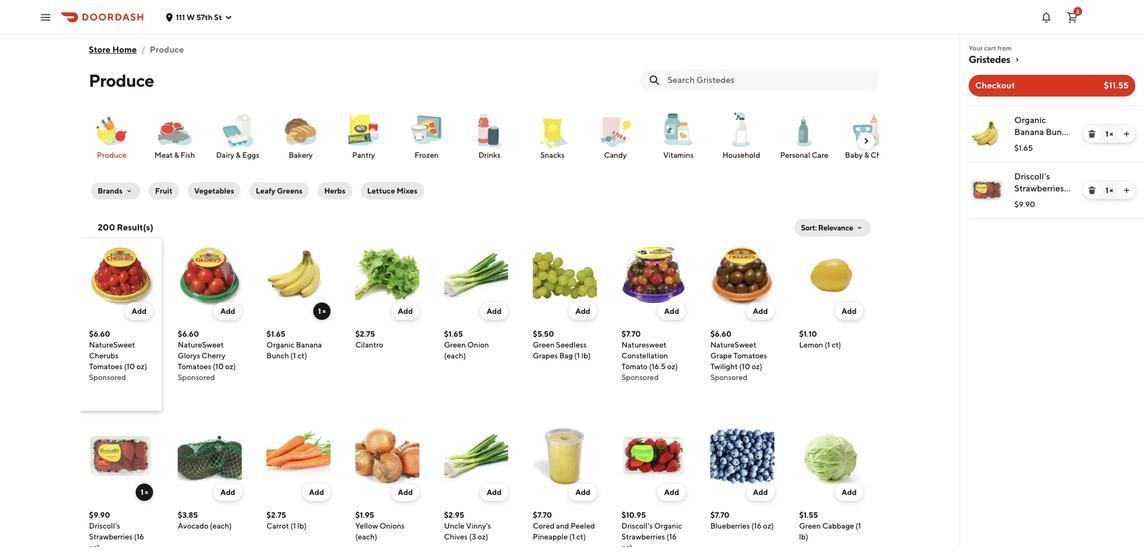 Task type: describe. For each thing, give the bounding box(es) containing it.
leafy
[[256, 187, 275, 195]]

oz) inside $9.90 driscoll's strawberries (16 oz)
[[89, 544, 100, 548]]

naturesweet grape tomatoes twilight (10 oz) image
[[710, 243, 774, 307]]

$11.55
[[1104, 80, 1129, 91]]

driscoll's for $9.90 driscoll's strawberries (16 oz)
[[89, 522, 120, 531]]

produce link
[[85, 111, 139, 161]]

frozen image
[[407, 111, 446, 150]]

add for blueberries (16 oz)
[[753, 488, 768, 497]]

green for $1.65
[[444, 341, 466, 350]]

household image
[[722, 111, 761, 150]]

from
[[997, 44, 1012, 52]]

$7.70 blueberries (16 oz)
[[710, 511, 774, 531]]

bunch inside 'organic banana bunch (1 ct) $1.65'
[[1046, 127, 1072, 137]]

add for avocado (each)
[[220, 488, 235, 497]]

$10.95
[[622, 511, 646, 520]]

1 × right remove item from cart icon
[[1106, 130, 1113, 138]]

dairy & eggs image
[[218, 111, 257, 150]]

organic inside $1.65 organic banana bunch (1 ct)
[[267, 341, 294, 350]]

st
[[214, 13, 222, 21]]

1 right remove item from cart image
[[1106, 186, 1108, 195]]

add for lemon (1 ct)
[[842, 307, 857, 316]]

oz) inside $7.70 naturesweet constellation tomato (16.5 oz) sponsored
[[667, 363, 678, 371]]

(16 inside $10.95 driscoll's organic strawberries (16 oz)
[[667, 533, 677, 542]]

2 button
[[1062, 6, 1083, 28]]

your cart from
[[969, 44, 1012, 52]]

cilantro
[[355, 341, 383, 350]]

(1 inside $1.65 organic banana bunch (1 ct)
[[291, 352, 296, 360]]

$6.60 for $6.60 naturesweet glorys cherry tomatoes (10 oz) sponsored
[[178, 330, 199, 339]]

snacks link
[[525, 111, 580, 161]]

vegetables link
[[185, 180, 243, 202]]

$7.70 for $7.70 cored and peeled pineapple (1 ct)
[[533, 511, 552, 520]]

naturesweet for glorys
[[178, 341, 224, 350]]

blueberries (16 oz) image
[[710, 424, 774, 488]]

1 right remove item from cart icon
[[1106, 130, 1108, 138]]

green for $1.55
[[799, 522, 821, 531]]

$3.85
[[178, 511, 198, 520]]

add for yellow onions (each)
[[398, 488, 413, 497]]

snacks
[[540, 151, 565, 160]]

bunch inside $1.65 organic banana bunch (1 ct)
[[267, 352, 289, 360]]

drinks
[[479, 151, 501, 160]]

ct) inside 'organic banana bunch (1 ct) $1.65'
[[1022, 139, 1033, 149]]

relevance
[[818, 224, 853, 232]]

strawberries inside $9.90 driscoll's strawberries (16 oz)
[[89, 533, 132, 542]]

$1.55 green cabbage (1 lb)
[[799, 511, 861, 542]]

lb) inside $5.50 green seedless grapes bag (1 lb)
[[581, 352, 591, 360]]

tomatoes for sponsored
[[89, 363, 123, 371]]

herbs button
[[318, 182, 352, 200]]

$2.75 for $2.75 carrot (1 lb)
[[267, 511, 286, 520]]

naturesweet glorys cherry tomatoes (10 oz) image
[[178, 243, 242, 307]]

naturesweet
[[622, 341, 666, 350]]

cabbage
[[822, 522, 854, 531]]

driscoll's for $10.95 driscoll's organic strawberries (16 oz)
[[622, 522, 653, 531]]

carrot
[[267, 522, 289, 531]]

(1 inside $7.70 cored and peeled pineapple (1 ct)
[[569, 533, 575, 542]]

(10 inside $6.60 naturesweet cherubs tomatoes (10 oz) sponsored
[[124, 363, 135, 371]]

fruit button
[[149, 182, 179, 200]]

baby & child
[[845, 151, 889, 160]]

green cabbage (1 lb) image
[[799, 424, 863, 488]]

drinks link
[[462, 111, 517, 161]]

111 w 57th st
[[176, 13, 222, 21]]

sponsored inside $6.60 naturesweet cherubs tomatoes (10 oz) sponsored
[[89, 373, 126, 382]]

$1.65 organic banana bunch (1 ct)
[[267, 330, 322, 360]]

home
[[113, 45, 137, 55]]

oz) inside $6.60 naturesweet cherubs tomatoes (10 oz) sponsored
[[136, 363, 147, 371]]

frozen link
[[399, 111, 454, 161]]

$2.75 for $2.75 cilantro
[[355, 330, 375, 339]]

$2.75 cilantro
[[355, 330, 383, 350]]

driscoll's strawberries (16 oz) $9.90
[[1014, 172, 1064, 209]]

(3
[[469, 533, 476, 542]]

add for naturesweet constellation tomato (16.5 oz)
[[664, 307, 679, 316]]

mixes
[[397, 187, 417, 195]]

herbs link
[[316, 180, 354, 202]]

store
[[89, 45, 111, 55]]

ct) inside $1.10 lemon (1 ct)
[[832, 341, 841, 350]]

sponsored inside the $6.60 naturesweet glorys cherry tomatoes (10 oz) sponsored
[[178, 373, 215, 382]]

avocado (each) image
[[178, 424, 242, 488]]

organic banana bunch (1 ct) $1.65
[[1014, 115, 1072, 153]]

lettuce mixes link
[[359, 180, 426, 202]]

$5.50 green seedless grapes bag (1 lb)
[[533, 330, 591, 360]]

add for cilantro
[[398, 307, 413, 316]]

$5.50
[[533, 330, 554, 339]]

Search Gristedes search field
[[668, 74, 871, 86]]

green onion (each) image
[[444, 243, 508, 307]]

personal care link
[[777, 111, 831, 161]]

$9.90 driscoll's strawberries (16 oz)
[[89, 511, 144, 548]]

fish
[[181, 151, 195, 160]]

111
[[176, 13, 185, 21]]

$1.65 for $1.65 organic banana bunch (1 ct)
[[267, 330, 285, 339]]

$1.65 for $1.65 green onion (each)
[[444, 330, 463, 339]]

& for eggs
[[236, 151, 241, 160]]

$6.60 for $6.60 naturesweet cherubs tomatoes (10 oz) sponsored
[[89, 330, 110, 339]]

baby & child image
[[848, 111, 887, 150]]

cilantro image
[[355, 243, 419, 307]]

$7.70 cored and peeled pineapple (1 ct)
[[533, 511, 595, 542]]

add for naturesweet grape tomatoes twilight (10 oz)
[[753, 307, 768, 316]]

naturesweet constellation tomato (16.5 oz) image
[[622, 243, 686, 307]]

$1.95
[[355, 511, 374, 520]]

lettuce
[[367, 187, 395, 195]]

produce image
[[92, 111, 131, 150]]

1 × up $1.65 organic banana bunch (1 ct)
[[318, 307, 326, 316]]

personal care
[[780, 151, 828, 160]]

cored
[[533, 522, 555, 531]]

add for carrot (1 lb)
[[309, 488, 324, 497]]

your
[[969, 44, 983, 52]]

oz) inside $10.95 driscoll's organic strawberries (16 oz)
[[622, 544, 632, 548]]

vegetables button
[[188, 182, 241, 200]]

fruit
[[155, 187, 172, 195]]

blueberries
[[710, 522, 750, 531]]

baby
[[845, 151, 863, 160]]

store home link
[[89, 39, 137, 61]]

leafy greens
[[256, 187, 303, 195]]

uncle vinny's chives (3 oz) image
[[444, 424, 508, 488]]

$2.95
[[444, 511, 464, 520]]

$1.65 green onion (each)
[[444, 330, 489, 360]]

cherubs
[[89, 352, 119, 360]]

open menu image
[[39, 11, 52, 24]]

strawberries inside list
[[1014, 183, 1064, 194]]

meat & fish link
[[148, 111, 202, 161]]

leafy greens button
[[249, 182, 309, 200]]

household link
[[714, 111, 769, 161]]

(1 inside the $1.55 green cabbage (1 lb)
[[856, 522, 861, 531]]

1 vertical spatial organic banana bunch (1 ct) image
[[267, 243, 331, 307]]

vitamins link
[[651, 111, 706, 161]]

twilight
[[710, 363, 738, 371]]

bakery
[[289, 151, 313, 160]]

$1.10
[[799, 330, 817, 339]]

dairy
[[216, 151, 234, 160]]

green for $5.50
[[533, 341, 555, 350]]

candy
[[604, 151, 627, 160]]

2 items, open order cart image
[[1066, 11, 1079, 24]]

uncle
[[444, 522, 465, 531]]

add for uncle vinny's chives (3 oz)
[[487, 488, 502, 497]]

1 up $9.90 driscoll's strawberries (16 oz)
[[141, 488, 143, 497]]

(1 inside $1.10 lemon (1 ct)
[[825, 341, 830, 350]]

$7.70 naturesweet constellation tomato (16.5 oz) sponsored
[[622, 330, 678, 382]]

cart
[[984, 44, 996, 52]]

pineapple
[[533, 533, 568, 542]]

(each) for yellow onions (each)
[[355, 533, 377, 542]]

pantry image
[[344, 111, 383, 150]]

avocado
[[178, 522, 208, 531]]

vegetables
[[194, 187, 234, 195]]

1 × right remove item from cart image
[[1106, 186, 1113, 195]]

add for cored and peeled pineapple (1 ct)
[[575, 488, 590, 497]]

onion
[[467, 341, 489, 350]]

onions
[[380, 522, 405, 531]]

lemon
[[799, 341, 823, 350]]

vitamins image
[[659, 111, 698, 150]]

w
[[187, 13, 195, 21]]

personal
[[780, 151, 810, 160]]

banana inside $1.65 organic banana bunch (1 ct)
[[296, 341, 322, 350]]

dairy & eggs link
[[211, 111, 265, 161]]

lemon (1 ct) image
[[799, 243, 863, 307]]



Task type: locate. For each thing, give the bounding box(es) containing it.
lettuce mixes button
[[361, 182, 424, 200]]

$9.90
[[1014, 200, 1035, 209], [89, 511, 110, 520]]

green inside the $1.65 green onion (each)
[[444, 341, 466, 350]]

add one to cart image
[[1122, 186, 1131, 195]]

$6.60 up grape
[[710, 330, 732, 339]]

green left onion
[[444, 341, 466, 350]]

2 horizontal spatial naturesweet
[[710, 341, 756, 350]]

(16 inside $9.90 driscoll's strawberries (16 oz)
[[134, 533, 144, 542]]

3 naturesweet from the left
[[710, 341, 756, 350]]

add one to cart image
[[1122, 130, 1131, 138]]

ct) inside $1.65 organic banana bunch (1 ct)
[[298, 352, 307, 360]]

3 (10 from the left
[[739, 363, 750, 371]]

meat
[[154, 151, 173, 160]]

$6.60 up cherubs
[[89, 330, 110, 339]]

0 horizontal spatial tomatoes
[[89, 363, 123, 371]]

naturesweet up glorys
[[178, 341, 224, 350]]

$7.70 for $7.70 naturesweet constellation tomato (16.5 oz) sponsored
[[622, 330, 641, 339]]

list containing organic banana bunch (1 ct)
[[960, 105, 1144, 219]]

herbs
[[324, 187, 346, 195]]

candy image
[[596, 111, 635, 150]]

lb) right carrot
[[297, 522, 307, 531]]

drinks image
[[470, 111, 509, 150]]

tomatoes down glorys
[[178, 363, 211, 371]]

and
[[556, 522, 569, 531]]

naturesweet inside $6.60 naturesweet cherubs tomatoes (10 oz) sponsored
[[89, 341, 135, 350]]

$2.75 up carrot
[[267, 511, 286, 520]]

care
[[812, 151, 828, 160]]

sort: relevance button
[[795, 219, 871, 237]]

2 $6.60 from the left
[[178, 330, 199, 339]]

0 vertical spatial driscoll's strawberries (16 oz) image
[[971, 174, 1004, 207]]

$6.60 inside $6.60 naturesweet grape tomatoes twilight (10 oz) sponsored
[[710, 330, 732, 339]]

produce down home
[[89, 70, 154, 91]]

2 & from the left
[[236, 151, 241, 160]]

organic banana bunch (1 ct) image
[[971, 118, 1004, 150], [267, 243, 331, 307]]

organic
[[1014, 115, 1046, 125], [267, 341, 294, 350], [654, 522, 682, 531]]

2 horizontal spatial (10
[[739, 363, 750, 371]]

1 vertical spatial driscoll's strawberries (16 oz) image
[[89, 424, 153, 488]]

0 vertical spatial banana
[[1014, 127, 1044, 137]]

0 vertical spatial $9.90
[[1014, 200, 1035, 209]]

(16 inside driscoll's strawberries (16 oz) $9.90
[[1014, 195, 1026, 206]]

naturesweet for grape
[[710, 341, 756, 350]]

$2.75 up cilantro
[[355, 330, 375, 339]]

grapes
[[533, 352, 558, 360]]

1 vertical spatial (each)
[[210, 522, 232, 531]]

driscoll's inside $10.95 driscoll's organic strawberries (16 oz)
[[622, 522, 653, 531]]

tomato
[[622, 363, 648, 371]]

(1 inside $2.75 carrot (1 lb)
[[290, 522, 296, 531]]

add for naturesweet cherubs tomatoes (10 oz)
[[132, 307, 147, 316]]

produce
[[150, 45, 184, 55], [89, 70, 154, 91], [97, 151, 127, 160]]

2 vertical spatial (each)
[[355, 533, 377, 542]]

organic inside 'organic banana bunch (1 ct) $1.65'
[[1014, 115, 1046, 125]]

2 horizontal spatial $7.70
[[710, 511, 730, 520]]

2 horizontal spatial driscoll's
[[1014, 172, 1050, 182]]

(10
[[124, 363, 135, 371], [213, 363, 224, 371], [739, 363, 750, 371]]

(each) inside $3.85 avocado (each)
[[210, 522, 232, 531]]

lb) inside the $1.55 green cabbage (1 lb)
[[799, 533, 808, 542]]

0 horizontal spatial lb)
[[297, 522, 307, 531]]

1 horizontal spatial tomatoes
[[178, 363, 211, 371]]

0 vertical spatial lb)
[[581, 352, 591, 360]]

bakery image
[[281, 111, 320, 150]]

1 horizontal spatial organic
[[654, 522, 682, 531]]

(16.5
[[649, 363, 666, 371]]

$7.70 inside the $7.70 blueberries (16 oz)
[[710, 511, 730, 520]]

$2.75 inside $2.75 cilantro
[[355, 330, 375, 339]]

1 & from the left
[[174, 151, 179, 160]]

sponsored down twilight
[[710, 373, 748, 382]]

green inside the $1.55 green cabbage (1 lb)
[[799, 522, 821, 531]]

$6.60 for $6.60 naturesweet grape tomatoes twilight (10 oz) sponsored
[[710, 330, 732, 339]]

constellation
[[622, 352, 668, 360]]

grape
[[710, 352, 732, 360]]

yellow onions (each) image
[[355, 424, 419, 488]]

1 horizontal spatial bunch
[[1046, 127, 1072, 137]]

0 horizontal spatial $6.60
[[89, 330, 110, 339]]

tomatoes
[[734, 352, 767, 360], [89, 363, 123, 371], [178, 363, 211, 371]]

fruit link
[[146, 180, 181, 202]]

add for naturesweet glorys cherry tomatoes (10 oz)
[[220, 307, 235, 316]]

2 vertical spatial lb)
[[799, 533, 808, 542]]

$2.95 uncle vinny's chives (3 oz)
[[444, 511, 491, 542]]

snacks image
[[533, 111, 572, 150]]

banana
[[1014, 127, 1044, 137], [296, 341, 322, 350]]

1 vertical spatial lb)
[[297, 522, 307, 531]]

0 horizontal spatial driscoll's strawberries (16 oz) image
[[89, 424, 153, 488]]

(1 inside $5.50 green seedless grapes bag (1 lb)
[[574, 352, 580, 360]]

$1.65
[[1014, 144, 1033, 153], [267, 330, 285, 339], [444, 330, 463, 339]]

1 naturesweet from the left
[[89, 341, 135, 350]]

chives
[[444, 533, 468, 542]]

0 vertical spatial organic banana bunch (1 ct) image
[[971, 118, 1004, 150]]

$1.65 inside $1.65 organic banana bunch (1 ct)
[[267, 330, 285, 339]]

$1.65 inside the $1.65 green onion (each)
[[444, 330, 463, 339]]

glorys
[[178, 352, 200, 360]]

2 sponsored from the left
[[178, 373, 215, 382]]

2 horizontal spatial $1.65
[[1014, 144, 1033, 153]]

naturesweet inside $6.60 naturesweet grape tomatoes twilight (10 oz) sponsored
[[710, 341, 756, 350]]

1 vertical spatial $9.90
[[89, 511, 110, 520]]

1
[[1106, 130, 1108, 138], [1106, 186, 1108, 195], [318, 307, 321, 316], [141, 488, 143, 497]]

0 vertical spatial organic
[[1014, 115, 1046, 125]]

sponsored down tomato
[[622, 373, 659, 382]]

meat & fish image
[[155, 111, 194, 150]]

notification bell image
[[1040, 11, 1053, 24]]

green inside $5.50 green seedless grapes bag (1 lb)
[[533, 341, 555, 350]]

personal care image
[[785, 111, 824, 150]]

naturesweet up grape
[[710, 341, 756, 350]]

(each)
[[444, 352, 466, 360], [210, 522, 232, 531], [355, 533, 377, 542]]

candy link
[[588, 111, 643, 161]]

$7.70 for $7.70 blueberries (16 oz)
[[710, 511, 730, 520]]

$6.60 inside $6.60 naturesweet cherubs tomatoes (10 oz) sponsored
[[89, 330, 110, 339]]

(each) inside $1.95 yellow onions (each)
[[355, 533, 377, 542]]

3 & from the left
[[864, 151, 869, 160]]

1 horizontal spatial (10
[[213, 363, 224, 371]]

1 $6.60 from the left
[[89, 330, 110, 339]]

driscoll's organic strawberries (16 oz) image
[[622, 424, 686, 488]]

0 vertical spatial $2.75
[[355, 330, 375, 339]]

2 horizontal spatial lb)
[[799, 533, 808, 542]]

$7.70 up cored
[[533, 511, 552, 520]]

1 horizontal spatial (each)
[[355, 533, 377, 542]]

green down $5.50
[[533, 341, 555, 350]]

0 horizontal spatial bunch
[[267, 352, 289, 360]]

1 horizontal spatial banana
[[1014, 127, 1044, 137]]

$6.60
[[89, 330, 110, 339], [178, 330, 199, 339], [710, 330, 732, 339]]

peeled
[[571, 522, 595, 531]]

1 up $1.65 organic banana bunch (1 ct)
[[318, 307, 321, 316]]

oz) inside $6.60 naturesweet grape tomatoes twilight (10 oz) sponsored
[[752, 363, 762, 371]]

naturesweet inside the $6.60 naturesweet glorys cherry tomatoes (10 oz) sponsored
[[178, 341, 224, 350]]

0 horizontal spatial (10
[[124, 363, 135, 371]]

2
[[1076, 8, 1079, 14]]

brands button
[[91, 182, 140, 200]]

2 horizontal spatial organic
[[1014, 115, 1046, 125]]

1 sponsored from the left
[[89, 373, 126, 382]]

add for green onion (each)
[[487, 307, 502, 316]]

cherry
[[202, 352, 225, 360]]

sort:
[[801, 224, 817, 232]]

oz) inside driscoll's strawberries (16 oz) $9.90
[[1028, 195, 1040, 206]]

1 horizontal spatial lb)
[[581, 352, 591, 360]]

0 horizontal spatial green
[[444, 341, 466, 350]]

brands
[[98, 187, 123, 195]]

remove item from cart image
[[1088, 186, 1096, 195]]

1 horizontal spatial strawberries
[[622, 533, 665, 542]]

& for child
[[864, 151, 869, 160]]

4 sponsored from the left
[[710, 373, 748, 382]]

2 vertical spatial organic
[[654, 522, 682, 531]]

3 sponsored from the left
[[622, 373, 659, 382]]

cored and peeled pineapple (1 ct) image
[[533, 424, 597, 488]]

green down '$1.55'
[[799, 522, 821, 531]]

1 horizontal spatial $9.90
[[1014, 200, 1035, 209]]

driscoll's
[[1014, 172, 1050, 182], [89, 522, 120, 531], [622, 522, 653, 531]]

2 horizontal spatial tomatoes
[[734, 352, 767, 360]]

& left 'eggs'
[[236, 151, 241, 160]]

1 horizontal spatial driscoll's
[[622, 522, 653, 531]]

naturesweet
[[89, 341, 135, 350], [178, 341, 224, 350], [710, 341, 756, 350]]

0 horizontal spatial $9.90
[[89, 511, 110, 520]]

banana inside 'organic banana bunch (1 ct) $1.65'
[[1014, 127, 1044, 137]]

green seedless grapes bag (1 lb) image
[[533, 243, 597, 307]]

pantry link
[[337, 111, 391, 161]]

(10 inside the $6.60 naturesweet glorys cherry tomatoes (10 oz) sponsored
[[213, 363, 224, 371]]

0 horizontal spatial organic
[[267, 341, 294, 350]]

add button
[[125, 303, 153, 320], [125, 303, 153, 320], [214, 303, 242, 320], [214, 303, 242, 320], [391, 303, 419, 320], [391, 303, 419, 320], [480, 303, 508, 320], [480, 303, 508, 320], [569, 303, 597, 320], [569, 303, 597, 320], [658, 303, 686, 320], [658, 303, 686, 320], [746, 303, 774, 320], [746, 303, 774, 320], [835, 303, 863, 320], [835, 303, 863, 320], [214, 484, 242, 501], [214, 484, 242, 501], [303, 484, 331, 501], [303, 484, 331, 501], [391, 484, 419, 501], [391, 484, 419, 501], [480, 484, 508, 501], [480, 484, 508, 501], [569, 484, 597, 501], [569, 484, 597, 501], [658, 484, 686, 501], [658, 484, 686, 501], [746, 484, 774, 501], [746, 484, 774, 501], [835, 484, 863, 501], [835, 484, 863, 501]]

$2.75 carrot (1 lb)
[[267, 511, 307, 531]]

add for green cabbage (1 lb)
[[842, 488, 857, 497]]

oz) inside $2.95 uncle vinny's chives (3 oz)
[[478, 533, 488, 542]]

sponsored down cherubs
[[89, 373, 126, 382]]

$2.75 inside $2.75 carrot (1 lb)
[[267, 511, 286, 520]]

0 horizontal spatial $2.75
[[267, 511, 286, 520]]

1 horizontal spatial $7.70
[[622, 330, 641, 339]]

list
[[960, 105, 1144, 219]]

$9.90 inside driscoll's strawberries (16 oz) $9.90
[[1014, 200, 1035, 209]]

vinny's
[[466, 522, 491, 531]]

produce right /
[[150, 45, 184, 55]]

0 horizontal spatial banana
[[296, 341, 322, 350]]

sort: relevance
[[801, 224, 853, 232]]

1 horizontal spatial $1.65
[[444, 330, 463, 339]]

& for fish
[[174, 151, 179, 160]]

2 (10 from the left
[[213, 363, 224, 371]]

1 × up $9.90 driscoll's strawberries (16 oz)
[[141, 488, 148, 497]]

1 vertical spatial produce
[[89, 70, 154, 91]]

0 vertical spatial bunch
[[1046, 127, 1072, 137]]

200 result(s)
[[98, 223, 153, 233]]

2 horizontal spatial &
[[864, 151, 869, 160]]

×
[[1110, 130, 1113, 138], [1110, 186, 1113, 195], [322, 307, 326, 316], [145, 488, 148, 497]]

1 ×
[[1106, 130, 1113, 138], [1106, 186, 1113, 195], [318, 307, 326, 316], [141, 488, 148, 497]]

$9.90 inside $9.90 driscoll's strawberries (16 oz)
[[89, 511, 110, 520]]

1 vertical spatial bunch
[[267, 352, 289, 360]]

2 horizontal spatial $6.60
[[710, 330, 732, 339]]

checkout
[[975, 80, 1015, 91]]

sponsored inside $7.70 naturesweet constellation tomato (16.5 oz) sponsored
[[622, 373, 659, 382]]

1 horizontal spatial $2.75
[[355, 330, 375, 339]]

$7.70 inside $7.70 naturesweet constellation tomato (16.5 oz) sponsored
[[622, 330, 641, 339]]

tomatoes up twilight
[[734, 352, 767, 360]]

tomatoes down cherubs
[[89, 363, 123, 371]]

1 horizontal spatial &
[[236, 151, 241, 160]]

0 vertical spatial (each)
[[444, 352, 466, 360]]

result(s)
[[117, 223, 153, 233]]

1 vertical spatial banana
[[296, 341, 322, 350]]

$10.95 driscoll's organic strawberries (16 oz)
[[622, 511, 682, 548]]

$6.60 naturesweet cherubs tomatoes (10 oz) sponsored
[[89, 330, 147, 382]]

oz) inside the $7.70 blueberries (16 oz)
[[763, 522, 774, 531]]

produce down produce image
[[97, 151, 127, 160]]

$1.65 inside 'organic banana bunch (1 ct) $1.65'
[[1014, 144, 1033, 153]]

1 horizontal spatial green
[[533, 341, 555, 350]]

0 horizontal spatial &
[[174, 151, 179, 160]]

naturesweet cherubs tomatoes (10 oz) image
[[89, 243, 153, 307]]

tomatoes inside $6.60 naturesweet grape tomatoes twilight (10 oz) sponsored
[[734, 352, 767, 360]]

2 horizontal spatial (each)
[[444, 352, 466, 360]]

eggs
[[242, 151, 259, 160]]

1 vertical spatial $2.75
[[267, 511, 286, 520]]

(1
[[1014, 139, 1021, 149], [825, 341, 830, 350], [291, 352, 296, 360], [574, 352, 580, 360], [290, 522, 296, 531], [856, 522, 861, 531], [569, 533, 575, 542]]

(10 for naturesweet glorys cherry tomatoes (10 oz)
[[213, 363, 224, 371]]

seedless
[[556, 341, 587, 350]]

meat & fish
[[154, 151, 195, 160]]

pantry
[[352, 151, 375, 160]]

bakery link
[[274, 111, 328, 161]]

driscoll's inside driscoll's strawberries (16 oz) $9.90
[[1014, 172, 1050, 182]]

0 horizontal spatial $1.65
[[267, 330, 285, 339]]

2 horizontal spatial green
[[799, 522, 821, 531]]

tomatoes inside the $6.60 naturesweet glorys cherry tomatoes (10 oz) sponsored
[[178, 363, 211, 371]]

naturesweet for cherubs
[[89, 341, 135, 350]]

sponsored inside $6.60 naturesweet grape tomatoes twilight (10 oz) sponsored
[[710, 373, 748, 382]]

$6.60 inside the $6.60 naturesweet glorys cherry tomatoes (10 oz) sponsored
[[178, 330, 199, 339]]

driscoll's strawberries (16 oz) image
[[971, 174, 1004, 207], [89, 424, 153, 488]]

(1 inside 'organic banana bunch (1 ct) $1.65'
[[1014, 139, 1021, 149]]

add for green seedless grapes bag (1 lb)
[[575, 307, 590, 316]]

ct) inside $7.70 cored and peeled pineapple (1 ct)
[[576, 533, 586, 542]]

(each) inside the $1.65 green onion (each)
[[444, 352, 466, 360]]

$7.70 up blueberries
[[710, 511, 730, 520]]

0 horizontal spatial strawberries
[[89, 533, 132, 542]]

0 horizontal spatial $7.70
[[533, 511, 552, 520]]

tomatoes inside $6.60 naturesweet cherubs tomatoes (10 oz) sponsored
[[89, 363, 123, 371]]

$7.70 up naturesweet
[[622, 330, 641, 339]]

$2.75
[[355, 330, 375, 339], [267, 511, 286, 520]]

leafy greens link
[[247, 180, 311, 202]]

2 horizontal spatial strawberries
[[1014, 183, 1064, 194]]

1 horizontal spatial driscoll's strawberries (16 oz) image
[[971, 174, 1004, 207]]

2 naturesweet from the left
[[178, 341, 224, 350]]

& left fish
[[174, 151, 179, 160]]

oz) inside the $6.60 naturesweet glorys cherry tomatoes (10 oz) sponsored
[[225, 363, 236, 371]]

store home / produce
[[89, 45, 184, 55]]

1 horizontal spatial naturesweet
[[178, 341, 224, 350]]

carrot (1 lb) image
[[267, 424, 331, 488]]

lb) down '$1.55'
[[799, 533, 808, 542]]

add for driscoll's organic strawberries (16 oz)
[[664, 488, 679, 497]]

&
[[174, 151, 179, 160], [236, 151, 241, 160], [864, 151, 869, 160]]

lettuce mixes
[[367, 187, 417, 195]]

3 $6.60 from the left
[[710, 330, 732, 339]]

(each) for green onion (each)
[[444, 352, 466, 360]]

naturesweet up cherubs
[[89, 341, 135, 350]]

$6.60 up glorys
[[178, 330, 199, 339]]

1 horizontal spatial organic banana bunch (1 ct) image
[[971, 118, 1004, 150]]

tomatoes for oz)
[[734, 352, 767, 360]]

0 horizontal spatial naturesweet
[[89, 341, 135, 350]]

0 horizontal spatial (each)
[[210, 522, 232, 531]]

(16
[[1014, 195, 1026, 206], [751, 522, 762, 531], [134, 533, 144, 542], [667, 533, 677, 542]]

1 (10 from the left
[[124, 363, 135, 371]]

bunch
[[1046, 127, 1072, 137], [267, 352, 289, 360]]

0 horizontal spatial driscoll's
[[89, 522, 120, 531]]

vitamins
[[663, 151, 694, 160]]

green
[[444, 341, 466, 350], [533, 341, 555, 350], [799, 522, 821, 531]]

remove item from cart image
[[1088, 130, 1096, 138]]

& right baby
[[864, 151, 869, 160]]

0 horizontal spatial organic banana bunch (1 ct) image
[[267, 243, 331, 307]]

strawberries inside $10.95 driscoll's organic strawberries (16 oz)
[[622, 533, 665, 542]]

0 vertical spatial produce
[[150, 45, 184, 55]]

$3.85 avocado (each)
[[178, 511, 232, 531]]

(16 inside the $7.70 blueberries (16 oz)
[[751, 522, 762, 531]]

1 vertical spatial organic
[[267, 341, 294, 350]]

(10 inside $6.60 naturesweet grape tomatoes twilight (10 oz) sponsored
[[739, 363, 750, 371]]

(10 for naturesweet grape tomatoes twilight (10 oz)
[[739, 363, 750, 371]]

$7.70 inside $7.70 cored and peeled pineapple (1 ct)
[[533, 511, 552, 520]]

$1.10 lemon (1 ct)
[[799, 330, 841, 350]]

baby & child link
[[840, 111, 894, 161]]

organic inside $10.95 driscoll's organic strawberries (16 oz)
[[654, 522, 682, 531]]

next image
[[862, 137, 871, 145]]

frozen
[[415, 151, 439, 160]]

sponsored down glorys
[[178, 373, 215, 382]]

2 vertical spatial produce
[[97, 151, 127, 160]]

1 horizontal spatial $6.60
[[178, 330, 199, 339]]

lb) down seedless
[[581, 352, 591, 360]]

dairy & eggs
[[216, 151, 259, 160]]

lb) inside $2.75 carrot (1 lb)
[[297, 522, 307, 531]]

driscoll's inside $9.90 driscoll's strawberries (16 oz)
[[89, 522, 120, 531]]



Task type: vqa. For each thing, say whether or not it's contained in the screenshot.


